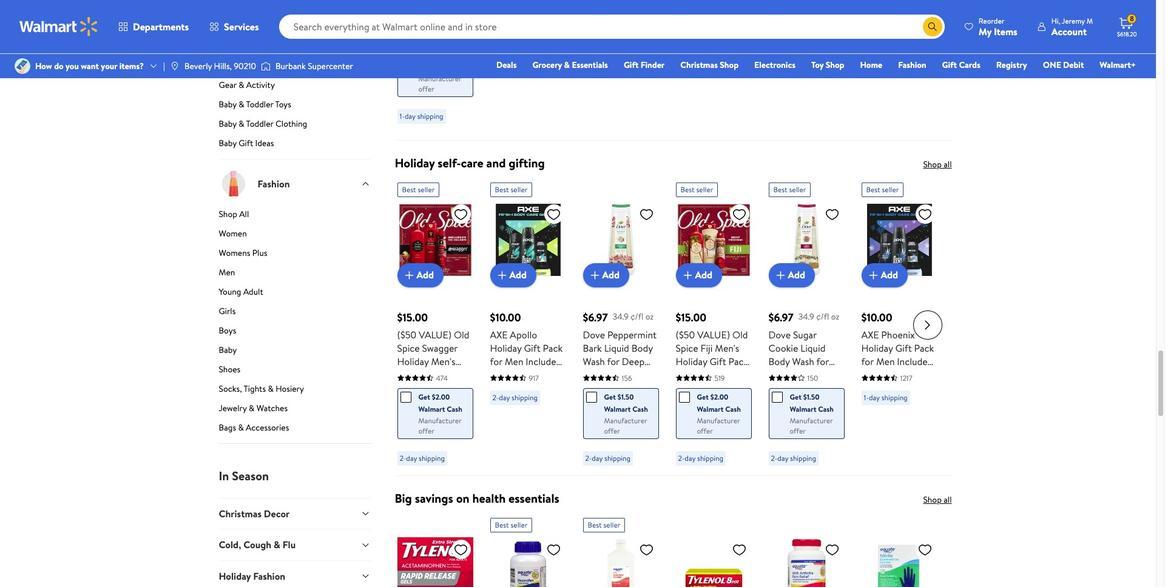 Task type: describe. For each thing, give the bounding box(es) containing it.
seller for axe apollo holiday gift pack for men includes sage & cedarwood body spray, antiperspirant deodorant stick & body wash, 3 count
[[511, 184, 528, 195]]

2- for $15.00 ($50 value) old spice swagger holiday men's gift pack with body wash, dry spray, and 2in1 shampoo and conditioner
[[400, 453, 406, 463]]

body inside '$15.00 ($50 value) old spice fiji men's holiday gift pack with 2in1 shampoo and conditioner, body wash,  and aluminum free spray'
[[676, 408, 697, 422]]

free
[[721, 422, 739, 435]]

4870
[[436, 35, 452, 45]]

gift cards link
[[937, 58, 986, 72]]

socks, tights & hosiery
[[219, 383, 304, 395]]

474
[[436, 373, 448, 383]]

0 horizontal spatial 1-
[[400, 111, 405, 121]]

Search search field
[[279, 15, 945, 39]]

edition, for bark
[[617, 395, 649, 408]]

holiday inside dropdown button
[[219, 570, 251, 583]]

liquid for bark
[[604, 341, 629, 355]]

$618.20
[[1117, 30, 1137, 38]]

holiday inside $10.00 axe phoenix holiday gift pack for men includes crushed mint & rosemary body spray, antiperspirant stick & body wash, 3 count
[[861, 341, 893, 355]]

add to favorites list, ($50 value) old spice fiji men's holiday gift pack with 2in1 shampoo and conditioner, body wash,  and aluminum free spray image
[[732, 207, 747, 222]]

spice for $15.00 ($50 value) old spice fiji men's holiday gift pack with 2in1 shampoo and conditioner, body wash,  and aluminum free spray
[[676, 341, 698, 355]]

treats for bark
[[616, 382, 642, 395]]

one debit link
[[1038, 58, 1089, 72]]

adult
[[243, 286, 263, 298]]

shipping inside product group
[[417, 111, 443, 121]]

old for $15.00 ($50 value) old spice swagger holiday men's gift pack with body wash, dry spray, and 2in1 shampoo and conditioner
[[454, 328, 469, 341]]

men's inside "$15.00 ($50 value) old spice swagger holiday men's gift pack with body wash, dry spray, and 2in1 shampoo and conditioner"
[[431, 355, 455, 368]]

cash inside the walmart cash available manufacturer offer
[[441, 53, 456, 63]]

0 vertical spatial pickup
[[585, 12, 606, 22]]

debit
[[1063, 59, 1084, 71]]

electronics link
[[749, 58, 801, 72]]

wash, inside '$15.00 ($50 value) old spice fiji men's holiday gift pack with 2in1 shampoo and conditioner, body wash,  and aluminum free spray'
[[699, 408, 724, 422]]

young
[[219, 286, 241, 298]]

dove for bark
[[583, 328, 605, 341]]

& right bags
[[238, 422, 244, 434]]

do
[[54, 60, 64, 72]]

wash, inside "$15.00 ($50 value) old spice swagger holiday men's gift pack with body wash, dry spray, and 2in1 shampoo and conditioner"
[[421, 382, 445, 395]]

add for axe phoenix holiday gift pack for men includes crushed mint & rosemary body spray, antiperspirant stick & body wash, 3 count
[[881, 269, 898, 282]]

mint
[[899, 368, 918, 382]]

wash, inside $10.00 axe phoenix holiday gift pack for men includes crushed mint & rosemary body spray, antiperspirant stick & body wash, 3 count
[[861, 435, 886, 448]]

seller for ($50 value) old spice swagger holiday men's gift pack with body wash, dry spray, and 2in1 shampoo and conditioner
[[418, 184, 435, 195]]

loads
[[449, 30, 473, 43]]

health
[[472, 490, 506, 507]]

($50 value) old spice swagger holiday men's gift pack with body wash, dry spray, and 2in1 shampoo and conditioner image
[[397, 202, 473, 278]]

4278
[[900, 3, 916, 13]]

0 horizontal spatial men
[[219, 266, 235, 279]]

2 vertical spatial fashion
[[253, 570, 285, 583]]

2- for $6.97 34.9 ¢/fl oz dove sugar cookie liquid body wash for deep nourishment holiday treats limited edition, 20 oz
[[771, 453, 778, 463]]

|
[[163, 60, 165, 72]]

156
[[622, 373, 632, 383]]

cookie
[[769, 341, 798, 355]]

($50 value) old spice fiji men's holiday gift pack with 2in1 shampoo and conditioner, body wash,  and aluminum free spray image
[[676, 202, 752, 278]]

bags
[[219, 422, 236, 434]]

bags & accessories
[[219, 422, 289, 434]]

equate 91% isopropyl alcohol antiseptic, 32 fl oz image
[[583, 537, 659, 587]]

boys link
[[219, 325, 370, 342]]

add to cart image for ($50 value) old spice fiji men's holiday gift pack with 2in1 shampoo and conditioner, body wash,  and aluminum free spray
[[681, 268, 695, 283]]

$15.00 ($50 value) old spice fiji men's holiday gift pack with 2in1 shampoo and conditioner, body wash,  and aluminum free spray
[[676, 310, 748, 448]]

gear & activity link
[[219, 79, 370, 96]]

shop inside toy shop link
[[826, 59, 844, 71]]

20 for bark
[[583, 408, 594, 422]]

get $2.00 walmart cash walmart plus, element for $15.00 ($50 value) old spice swagger holiday men's gift pack with body wash, dry spray, and 2in1 shampoo and conditioner
[[400, 391, 463, 415]]

($50 for $15.00 ($50 value) old spice fiji men's holiday gift pack with 2in1 shampoo and conditioner, body wash,  and aluminum free spray
[[676, 328, 695, 341]]

add for axe apollo holiday gift pack for men includes sage & cedarwood body spray, antiperspirant deodorant stick & body wash, 3 count
[[509, 269, 527, 282]]

toddler for clothing
[[246, 118, 273, 130]]

& down rosemary
[[884, 422, 891, 435]]

reorder
[[979, 15, 1004, 26]]

shop all for big savings on health essentials
[[923, 494, 952, 506]]

gift inside gift finder 'link'
[[624, 59, 639, 71]]

34.9 for sugar
[[798, 311, 814, 323]]

body right rosemary
[[905, 382, 927, 395]]

pack inside '$15.00 ($50 value) old spice fiji men's holiday gift pack with 2in1 shampoo and conditioner, body wash,  and aluminum free spray'
[[729, 355, 748, 368]]

antiperspirant inside the $10.00 axe apollo holiday gift pack for men includes sage & cedarwood body spray, antiperspirant deodorant stick & body wash, 3 count
[[490, 408, 550, 422]]

grocery
[[532, 59, 562, 71]]

one
[[1043, 59, 1061, 71]]

reorder my items
[[979, 15, 1017, 38]]

add to cart image for dove sugar cookie liquid body wash for deep nourishment holiday treats limited edition, 20 oz
[[773, 268, 788, 283]]

for inside the $6.97 34.9 ¢/fl oz dove sugar cookie liquid body wash for deep nourishment holiday treats limited edition, 20 oz
[[816, 355, 829, 368]]

aluminum
[[676, 422, 718, 435]]

baby gift ideas
[[219, 137, 274, 149]]

toy
[[811, 59, 824, 71]]

$15.00 ($50 value) old spice swagger holiday men's gift pack with body wash, dry spray, and 2in1 shampoo and conditioner
[[397, 310, 469, 435]]

holiday fashion button
[[219, 561, 370, 587]]

best seller for ($50 value) old spice fiji men's holiday gift pack with 2in1 shampoo and conditioner, body wash,  and aluminum free spray
[[681, 184, 713, 195]]

get $2.00 walmart cash walmart plus, element for $15.00 ($50 value) old spice fiji men's holiday gift pack with 2in1 shampoo and conditioner, body wash,  and aluminum free spray
[[679, 391, 741, 415]]

baby & toddler toys
[[219, 98, 291, 110]]

holiday inside the $6.97 34.9 ¢/fl oz dove sugar cookie liquid body wash for deep nourishment holiday treats limited edition, 20 oz
[[769, 395, 800, 408]]

and down 474 on the bottom of the page
[[425, 395, 440, 408]]

wash for cookie
[[792, 355, 814, 368]]

spray
[[676, 435, 699, 448]]

$15.00 for $15.00 ($50 value) old spice fiji men's holiday gift pack with 2in1 shampoo and conditioner, body wash,  and aluminum free spray
[[676, 310, 706, 325]]

holiday inside the $10.00 axe apollo holiday gift pack for men includes sage & cedarwood body spray, antiperspirant deodorant stick & body wash, 3 count
[[490, 341, 522, 355]]

$1.50 for get $1.50 walmart cash option
[[803, 392, 819, 402]]

deodorant
[[490, 422, 536, 435]]

departments button
[[108, 12, 199, 41]]

and right care
[[486, 155, 506, 171]]

 image for how
[[15, 58, 30, 74]]

jewelry
[[219, 402, 247, 414]]

search icon image
[[928, 22, 937, 32]]

sugar
[[793, 328, 817, 341]]

shop all
[[219, 208, 249, 220]]

2in1 inside '$15.00 ($50 value) old spice fiji men's holiday gift pack with 2in1 shampoo and conditioner, body wash,  and aluminum free spray'
[[696, 368, 712, 382]]

axe apollo holiday gift pack for men includes sage & cedarwood body spray, antiperspirant deodorant stick & body wash, 3 count image
[[490, 202, 566, 278]]

manufacturer for $15.00 ($50 value) old spice fiji men's holiday gift pack with 2in1 shampoo and conditioner, body wash,  and aluminum free spray
[[697, 415, 740, 426]]

tylenol 8 hour arthritis & joint pain acetaminophen caplets, 225 count image
[[676, 537, 752, 587]]

registry link
[[991, 58, 1033, 72]]

bark
[[583, 341, 602, 355]]

how do you want your items?
[[35, 60, 144, 72]]

holiday left self-
[[395, 155, 435, 171]]

baby for baby & toddler toys
[[219, 98, 237, 110]]

walmart+
[[1100, 59, 1136, 71]]

2in1 inside "$15.00 ($50 value) old spice swagger holiday men's gift pack with body wash, dry spray, and 2in1 shampoo and conditioner"
[[442, 395, 458, 408]]

Get $1.50 Walmart Cash checkbox
[[772, 392, 782, 403]]

$15.00 for $15.00 ($50 value) old spice swagger holiday men's gift pack with body wash, dry spray, and 2in1 shampoo and conditioner
[[397, 310, 428, 325]]

add button for ($50 value) old spice swagger holiday men's gift pack with body wash, dry spray, and 2in1 shampoo and conditioner
[[397, 263, 444, 287]]

2 vertical spatial 1-day shipping
[[864, 392, 908, 403]]

fashion link
[[893, 58, 932, 72]]

add to favorites list, equate 91% isopropyl alcohol antiseptic, 32 fl oz image
[[639, 542, 654, 557]]

gift finder
[[624, 59, 665, 71]]

shop inside christmas shop link
[[720, 59, 739, 71]]

cold,
[[219, 538, 241, 552]]

for inside the $10.00 axe apollo holiday gift pack for men includes sage & cedarwood body spray, antiperspirant deodorant stick & body wash, 3 count
[[490, 355, 502, 368]]

add to cart image for axe apollo holiday gift pack for men includes sage & cedarwood body spray, antiperspirant deodorant stick & body wash, 3 count
[[495, 268, 509, 283]]

gift inside the $10.00 axe apollo holiday gift pack for men includes sage & cedarwood body spray, antiperspirant deodorant stick & body wash, 3 count
[[524, 341, 541, 355]]

gift finder link
[[618, 58, 670, 72]]

gift inside gift cards link
[[942, 59, 957, 71]]

pack inside the $10.00 axe apollo holiday gift pack for men includes sage & cedarwood body spray, antiperspirant deodorant stick & body wash, 3 count
[[543, 341, 563, 355]]

0 vertical spatial fashion
[[898, 59, 926, 71]]

tylenol extra strength acetaminophen rapid release gels, 24 ct image
[[397, 537, 473, 587]]

offer for $6.97 34.9 ¢/fl oz dove sugar cookie liquid body wash for deep nourishment holiday treats limited edition, 20 oz
[[790, 426, 806, 436]]

with for $15.00 ($50 value) old spice fiji men's holiday gift pack with 2in1 shampoo and conditioner, body wash,  and aluminum free spray
[[676, 368, 694, 382]]

grocery & essentials link
[[527, 58, 613, 72]]

best for dove sugar cookie liquid body wash for deep nourishment holiday treats limited edition, 20 oz
[[773, 184, 787, 195]]

add to favorites list, axe phoenix holiday gift pack for men includes crushed mint & rosemary body spray, antiperspirant stick & body wash, 3 count image
[[918, 207, 932, 222]]

dove for cookie
[[769, 328, 791, 341]]

apollo
[[510, 328, 537, 341]]

baby skin care
[[219, 21, 273, 33]]

girls
[[219, 305, 236, 317]]

all
[[239, 208, 249, 220]]

seller down essentials on the left bottom of the page
[[511, 520, 528, 530]]

jewelry & watches
[[219, 402, 288, 414]]

manufacturer offer for $6.97 34.9 ¢/fl oz dove sugar cookie liquid body wash for deep nourishment holiday treats limited edition, 20 oz
[[790, 415, 833, 436]]

best seller up equate 91% isopropyl alcohol antiseptic, 32 fl oz image
[[588, 520, 620, 530]]

& right jewelry
[[249, 402, 254, 414]]

$10.00 for $10.00 axe apollo holiday gift pack for men includes sage & cedarwood body spray, antiperspirant deodorant stick & body wash, 3 count
[[490, 310, 521, 325]]

for inside $6.97 34.9 ¢/fl oz dove peppermint bark liquid body wash for deep nourishment holiday treats limited edition, 20 oz
[[607, 355, 620, 368]]

shoes link
[[219, 363, 370, 380]]

get for $15.00 ($50 value) old spice fiji men's holiday gift pack with 2in1 shampoo and conditioner, body wash,  and aluminum free spray
[[697, 392, 709, 402]]

baby medicine link
[[219, 59, 370, 76]]

manufacturer inside the walmart cash available manufacturer offer
[[418, 74, 461, 84]]

best seller for dove sugar cookie liquid body wash for deep nourishment holiday treats limited edition, 20 oz
[[773, 184, 806, 195]]

add to favorites list, tylenol 8 hour arthritis & joint pain acetaminophen caplets, 225 count image
[[732, 542, 747, 557]]

Get $2.00 Walmart Cash checkbox
[[400, 392, 411, 403]]

baby for baby skin care
[[219, 21, 237, 33]]

& right tights
[[268, 383, 274, 395]]

hills,
[[214, 60, 232, 72]]

includes for $10.00 axe apollo holiday gift pack for men includes sage & cedarwood body spray, antiperspirant deodorant stick & body wash, 3 count
[[526, 355, 560, 368]]

baby for baby health care
[[219, 40, 237, 52]]

gift inside '$15.00 ($50 value) old spice fiji men's holiday gift pack with 2in1 shampoo and conditioner, body wash,  and aluminum free spray'
[[710, 355, 726, 368]]

 image for beverly
[[170, 61, 180, 71]]

917
[[529, 373, 539, 383]]

cold, cough & flu button
[[219, 529, 370, 561]]

spray, for $10.00
[[861, 395, 887, 408]]

$10.00 axe phoenix holiday gift pack for men includes crushed mint & rosemary body spray, antiperspirant stick & body wash, 3 count
[[861, 310, 934, 448]]

womens plus link
[[219, 247, 370, 264]]

body down rosemary
[[893, 422, 914, 435]]

womens plus
[[219, 247, 267, 259]]

baby health care
[[219, 40, 283, 52]]

holiday fashion
[[219, 570, 285, 583]]

christmas shop link
[[675, 58, 744, 72]]

add to cart image for dove peppermint bark liquid body wash for deep nourishment holiday treats limited edition, 20 oz image
[[588, 268, 602, 283]]

walmart+ link
[[1094, 58, 1141, 72]]

holiday self-care and gifting
[[395, 155, 545, 171]]

2-day shipping for $15.00 ($50 value) old spice swagger holiday men's gift pack with body wash, dry spray, and 2in1 shampoo and conditioner
[[400, 453, 445, 463]]

stick for $10.00 axe phoenix holiday gift pack for men includes crushed mint & rosemary body spray, antiperspirant stick & body wash, 3 count
[[861, 422, 882, 435]]

2 manufacturer offer from the left
[[604, 415, 647, 436]]

3225
[[807, 3, 823, 13]]

savings
[[415, 490, 453, 507]]

home link
[[855, 58, 888, 72]]

$6.97 for sugar
[[769, 310, 794, 325]]

edition, for cookie
[[802, 408, 834, 422]]

add to favorites list, equate nitrile exam gloves, one size fits most, 100 count image
[[918, 542, 932, 557]]

hi, jeremy m account
[[1051, 15, 1093, 38]]

baby for baby "link"
[[219, 344, 237, 356]]

add for ($50 value) old spice fiji men's holiday gift pack with 2in1 shampoo and conditioner, body wash,  and aluminum free spray
[[695, 269, 712, 282]]

deep for bark
[[622, 355, 645, 368]]

activity
[[246, 79, 275, 91]]

dry
[[448, 382, 463, 395]]

decor
[[264, 507, 290, 521]]

wash for bark
[[583, 355, 605, 368]]

electronics
[[754, 59, 796, 71]]

christmas decor
[[219, 507, 290, 521]]

care for baby health care
[[265, 40, 283, 52]]

holiday inside "$15.00 ($50 value) old spice swagger holiday men's gift pack with body wash, dry spray, and 2in1 shampoo and conditioner"
[[397, 355, 429, 368]]

$10.00 for $10.00 axe phoenix holiday gift pack for men includes crushed mint & rosemary body spray, antiperspirant stick & body wash, 3 count
[[861, 310, 892, 325]]

limited for bark
[[583, 395, 614, 408]]

20 for cookie
[[769, 422, 780, 435]]

product group containing 3637
[[490, 0, 566, 135]]

add to favorites list, axe apollo holiday gift pack for men includes sage & cedarwood body spray, antiperspirant deodorant stick & body wash, 3 count image
[[546, 207, 561, 222]]

and right aluminum
[[726, 408, 741, 422]]

for inside $10.00 axe phoenix holiday gift pack for men includes crushed mint & rosemary body spray, antiperspirant stick & body wash, 3 count
[[861, 355, 874, 368]]

walmart inside the walmart cash available manufacturer offer
[[412, 53, 439, 63]]

& up baby gift ideas at the top left of page
[[239, 118, 244, 130]]

you
[[66, 60, 79, 72]]

3 for $10.00 axe phoenix holiday gift pack for men includes crushed mint & rosemary body spray, antiperspirant stick & body wash, 3 count
[[888, 435, 893, 448]]

& right grocery
[[564, 59, 570, 71]]

wash, inside the $10.00 axe apollo holiday gift pack for men includes sage & cedarwood body spray, antiperspirant deodorant stick & body wash, 3 count
[[522, 435, 547, 448]]

m
[[1087, 15, 1093, 26]]

1 vertical spatial fashion
[[258, 177, 290, 190]]

antiperspirant inside $10.00 axe phoenix holiday gift pack for men includes crushed mint & rosemary body spray, antiperspirant stick & body wash, 3 count
[[861, 408, 922, 422]]

0 vertical spatial 1-day shipping
[[585, 29, 629, 39]]

add to cart image for axe phoenix holiday gift pack for men includes crushed mint & rosemary body spray, antiperspirant stick & body wash, 3 count
[[866, 268, 881, 283]]

manufacturer for $15.00 ($50 value) old spice swagger holiday men's gift pack with body wash, dry spray, and 2in1 shampoo and conditioner
[[418, 415, 461, 426]]

shop all link for essentials
[[923, 494, 952, 506]]

& up health
[[490, 435, 496, 448]]

cash for $6.97 34.9 ¢/fl oz dove sugar cookie liquid body wash for deep nourishment holiday treats limited edition, 20 oz
[[818, 404, 834, 414]]

Get $2.00 Walmart Cash checkbox
[[679, 392, 690, 403]]

oz,
[[418, 43, 430, 57]]

cash for $15.00 ($50 value) old spice fiji men's holiday gift pack with 2in1 shampoo and conditioner, body wash,  and aluminum free spray
[[725, 404, 741, 414]]

add to favorites list, ($50 value) old spice swagger holiday men's gift pack with body wash, dry spray, and 2in1 shampoo and conditioner image
[[454, 207, 468, 222]]

baby & toddler clothing link
[[219, 118, 370, 135]]

gear
[[219, 79, 237, 91]]

best for axe phoenix holiday gift pack for men includes crushed mint & rosemary body spray, antiperspirant stick & body wash, 3 count
[[866, 184, 880, 195]]

add to favorites list, tylenol extra strength acetaminophen rapid release gels, 24 ct image
[[454, 542, 468, 557]]

original,
[[397, 30, 433, 43]]

with for $15.00 ($50 value) old spice swagger holiday men's gift pack with body wash, dry spray, and 2in1 shampoo and conditioner
[[438, 368, 456, 382]]

value) for $15.00 ($50 value) old spice swagger holiday men's gift pack with body wash, dry spray, and 2in1 shampoo and conditioner
[[419, 328, 452, 341]]

laundry
[[397, 3, 431, 16]]

$6.97 for peppermint
[[583, 310, 608, 325]]

fiji
[[701, 341, 713, 355]]

shop all link for gifting
[[923, 158, 952, 170]]

and down dry
[[439, 408, 454, 422]]

dove sugar cookie liquid body wash for deep nourishment holiday treats limited edition, 20 oz image
[[769, 202, 844, 278]]

and up free
[[717, 382, 732, 395]]

cash for $15.00 ($50 value) old spice swagger holiday men's gift pack with body wash, dry spray, and 2in1 shampoo and conditioner
[[447, 404, 462, 414]]



Task type: vqa. For each thing, say whether or not it's contained in the screenshot.
The Holiday Shop on the right
no



Task type: locate. For each thing, give the bounding box(es) containing it.
christmas shop
[[680, 59, 739, 71]]

4 baby from the top
[[219, 98, 237, 110]]

1 horizontal spatial christmas
[[680, 59, 718, 71]]

$10.00 up phoenix
[[861, 310, 892, 325]]

1 add from the left
[[417, 269, 434, 282]]

care right skin
[[256, 21, 273, 33]]

0 horizontal spatial 20
[[583, 408, 594, 422]]

spice for $15.00 ($50 value) old spice swagger holiday men's gift pack with body wash, dry spray, and 2in1 shampoo and conditioner
[[397, 341, 420, 355]]

baby left ideas at left top
[[219, 137, 237, 149]]

$2.00 for $15.00 ($50 value) old spice swagger holiday men's gift pack with body wash, dry spray, and 2in1 shampoo and conditioner
[[432, 392, 450, 402]]

1 horizontal spatial count
[[896, 435, 922, 448]]

4 add button from the left
[[676, 263, 722, 287]]

1 dove from the left
[[583, 328, 605, 341]]

manufacturer offer down dry
[[418, 415, 461, 436]]

wash up 150
[[792, 355, 814, 368]]

6 add from the left
[[881, 269, 898, 282]]

product group containing tide liquid laundry detergent, original, 64 loads 92 fl oz, he compatible
[[397, 0, 473, 135]]

best seller for ($50 value) old spice swagger holiday men's gift pack with body wash, dry spray, and 2in1 shampoo and conditioner
[[402, 184, 435, 195]]

2 dove from the left
[[769, 328, 791, 341]]

5 baby from the top
[[219, 118, 237, 130]]

2 horizontal spatial spray,
[[861, 395, 887, 408]]

$6.97 inside the $6.97 34.9 ¢/fl oz dove sugar cookie liquid body wash for deep nourishment holiday treats limited edition, 20 oz
[[769, 310, 794, 325]]

1 $6.97 from the left
[[583, 310, 608, 325]]

deep inside $6.97 34.9 ¢/fl oz dove peppermint bark liquid body wash for deep nourishment holiday treats limited edition, 20 oz
[[622, 355, 645, 368]]

2 stick from the left
[[861, 422, 882, 435]]

1-day shipping
[[585, 29, 629, 39], [400, 111, 443, 121], [864, 392, 908, 403]]

0 horizontal spatial deep
[[622, 355, 645, 368]]

2 add button from the left
[[490, 263, 536, 287]]

& inside 'link'
[[239, 98, 244, 110]]

1 baby from the top
[[219, 21, 237, 33]]

baby & toddler toys link
[[219, 98, 370, 115]]

& right sage
[[512, 368, 519, 382]]

best
[[402, 184, 416, 195], [495, 184, 509, 195], [681, 184, 695, 195], [773, 184, 787, 195], [866, 184, 880, 195], [495, 520, 509, 530], [588, 520, 602, 530]]

my
[[979, 25, 992, 38]]

fashion up shop all link at the left top
[[258, 177, 290, 190]]

2 all from the top
[[944, 494, 952, 506]]

baby up baby gift ideas at the top left of page
[[219, 118, 237, 130]]

20 inside the $6.97 34.9 ¢/fl oz dove sugar cookie liquid body wash for deep nourishment holiday treats limited edition, 20 oz
[[769, 422, 780, 435]]

treats inside $6.97 34.9 ¢/fl oz dove peppermint bark liquid body wash for deep nourishment holiday treats limited edition, 20 oz
[[616, 382, 642, 395]]

2 wash from the left
[[792, 355, 814, 368]]

0 horizontal spatial men's
[[431, 355, 455, 368]]

shampoo
[[676, 382, 715, 395], [397, 408, 436, 422]]

2 get $2.00 walmart cash walmart plus, element from the left
[[679, 391, 741, 415]]

1 shop all link from the top
[[923, 158, 952, 170]]

count for $10.00 axe apollo holiday gift pack for men includes sage & cedarwood body spray, antiperspirant deodorant stick & body wash, 3 count
[[490, 448, 516, 462]]

0 horizontal spatial value)
[[419, 328, 452, 341]]

1 vertical spatial toddler
[[246, 118, 273, 130]]

for right bark
[[607, 355, 620, 368]]

deals
[[496, 59, 517, 71]]

2 horizontal spatial men
[[876, 355, 895, 368]]

2 ¢/fl from the left
[[816, 311, 829, 323]]

manufacturer offer for $15.00 ($50 value) old spice fiji men's holiday gift pack with 2in1 shampoo and conditioner, body wash,  and aluminum free spray
[[697, 415, 740, 436]]

2 value) from the left
[[697, 328, 730, 341]]

toddler down activity
[[246, 98, 273, 110]]

health
[[239, 40, 263, 52]]

care for baby skin care
[[256, 21, 273, 33]]

Walmart Site-Wide search field
[[279, 15, 945, 39]]

men for $10.00 axe apollo holiday gift pack for men includes sage & cedarwood body spray, antiperspirant deodorant stick & body wash, 3 count
[[505, 355, 523, 368]]

shop for shop all link at the left top
[[219, 208, 237, 220]]

product group
[[397, 0, 473, 135], [490, 0, 566, 135], [861, 0, 937, 135], [397, 178, 473, 471], [490, 178, 566, 471], [583, 178, 659, 471], [676, 178, 752, 471], [769, 178, 844, 471], [861, 178, 937, 471], [490, 513, 566, 587], [583, 513, 659, 587]]

0 horizontal spatial $6.97
[[583, 310, 608, 325]]

cold, cough & flu
[[219, 538, 296, 552]]

1 vertical spatial 2in1
[[442, 395, 458, 408]]

includes inside $10.00 axe phoenix holiday gift pack for men includes crushed mint & rosemary body spray, antiperspirant stick & body wash, 3 count
[[897, 355, 932, 368]]

value) for $15.00 ($50 value) old spice fiji men's holiday gift pack with 2in1 shampoo and conditioner, body wash,  and aluminum free spray
[[697, 328, 730, 341]]

1 vertical spatial shampoo
[[397, 408, 436, 422]]

get $1.50 walmart cash for get $1.50 walmart cash checkbox
[[604, 392, 648, 414]]

0 horizontal spatial nourishment
[[583, 368, 638, 382]]

2-day shipping for $15.00 ($50 value) old spice fiji men's holiday gift pack with 2in1 shampoo and conditioner, body wash,  and aluminum free spray
[[678, 453, 723, 463]]

pickup up deals link
[[492, 23, 513, 33]]

sage
[[490, 368, 510, 382]]

seller for dove sugar cookie liquid body wash for deep nourishment holiday treats limited edition, 20 oz
[[789, 184, 806, 195]]

next slide for product carousel list image
[[913, 311, 942, 340]]

0 horizontal spatial antiperspirant
[[490, 408, 550, 422]]

holiday down cookie
[[769, 395, 800, 408]]

baby up gear
[[219, 59, 237, 72]]

liquid inside $6.97 34.9 ¢/fl oz dove peppermint bark liquid body wash for deep nourishment holiday treats limited edition, 20 oz
[[604, 341, 629, 355]]

add button for axe apollo holiday gift pack for men includes sage & cedarwood body spray, antiperspirant deodorant stick & body wash, 3 count
[[490, 263, 536, 287]]

best for ($50 value) old spice fiji men's holiday gift pack with 2in1 shampoo and conditioner, body wash,  and aluminum free spray
[[681, 184, 695, 195]]

axe left apollo
[[490, 328, 508, 341]]

3
[[549, 435, 554, 448], [888, 435, 893, 448]]

best up equate 91% isopropyl alcohol antiseptic, 32 fl oz image
[[588, 520, 602, 530]]

pack inside $10.00 axe phoenix holiday gift pack for men includes crushed mint & rosemary body spray, antiperspirant stick & body wash, 3 count
[[914, 341, 934, 355]]

items
[[994, 25, 1017, 38]]

0 horizontal spatial ($50
[[397, 328, 416, 341]]

$10.00 inside $10.00 axe phoenix holiday gift pack for men includes crushed mint & rosemary body spray, antiperspirant stick & body wash, 3 count
[[861, 310, 892, 325]]

1 wash from the left
[[583, 355, 605, 368]]

3 add from the left
[[602, 269, 620, 282]]

get $2.00 walmart cash walmart plus, element up conditioner
[[400, 391, 463, 415]]

1 horizontal spatial get $1.50 walmart cash walmart plus, element
[[772, 391, 834, 415]]

34.9 inside the $6.97 34.9 ¢/fl oz dove sugar cookie liquid body wash for deep nourishment holiday treats limited edition, 20 oz
[[798, 311, 814, 323]]

with up get $2.00 walmart cash checkbox
[[676, 368, 694, 382]]

holiday up get $2.00 walmart cash checkbox
[[676, 355, 707, 368]]

includes inside the $10.00 axe apollo holiday gift pack for men includes sage & cedarwood body spray, antiperspirant deodorant stick & body wash, 3 count
[[526, 355, 560, 368]]

$10.00
[[490, 310, 521, 325], [861, 310, 892, 325]]

add to cart image
[[402, 268, 417, 283], [588, 268, 602, 283]]

with inside "$15.00 ($50 value) old spice swagger holiday men's gift pack with body wash, dry spray, and 2in1 shampoo and conditioner"
[[438, 368, 456, 382]]

holiday inside $6.97 34.9 ¢/fl oz dove peppermint bark liquid body wash for deep nourishment holiday treats limited edition, 20 oz
[[583, 382, 614, 395]]

season
[[232, 468, 269, 484]]

care
[[256, 21, 273, 33], [265, 40, 283, 52]]

manufacturer down compatible
[[418, 74, 461, 84]]

value) inside '$15.00 ($50 value) old spice fiji men's holiday gift pack with 2in1 shampoo and conditioner, body wash,  and aluminum free spray'
[[697, 328, 730, 341]]

5 add button from the left
[[769, 263, 815, 287]]

seller for ($50 value) old spice fiji men's holiday gift pack with 2in1 shampoo and conditioner, body wash,  and aluminum free spray
[[696, 184, 713, 195]]

treats
[[616, 382, 642, 395], [802, 395, 827, 408]]

shampoo up aluminum
[[676, 382, 715, 395]]

add to favorites list, equate ibuprofen tablets, 200 mg, pain reliever and fever reducer, 500 count image
[[546, 542, 561, 557]]

1 horizontal spatial $15.00
[[676, 310, 706, 325]]

manufacturer for $6.97 34.9 ¢/fl oz dove sugar cookie liquid body wash for deep nourishment holiday treats limited edition, 20 oz
[[790, 415, 833, 426]]

baby gift ideas link
[[219, 137, 370, 159]]

baby down gear
[[219, 98, 237, 110]]

walmart cash available manufacturer offer
[[412, 53, 461, 94]]

0 horizontal spatial 1-day shipping
[[400, 111, 443, 121]]

men link
[[219, 266, 370, 283]]

$1.50 for get $1.50 walmart cash checkbox
[[618, 392, 634, 402]]

baby for baby gift ideas
[[219, 137, 237, 149]]

beverly
[[184, 60, 212, 72]]

0 horizontal spatial limited
[[583, 395, 614, 408]]

baby inside "link"
[[219, 344, 237, 356]]

wash,
[[421, 382, 445, 395], [699, 408, 724, 422], [522, 435, 547, 448], [861, 435, 886, 448]]

shop right toy
[[826, 59, 844, 71]]

0 horizontal spatial $2.00
[[432, 392, 450, 402]]

holiday inside '$15.00 ($50 value) old spice fiji men's holiday gift pack with 2in1 shampoo and conditioner, body wash,  and aluminum free spray'
[[676, 355, 707, 368]]

4 get from the left
[[790, 392, 802, 402]]

1 includes from the left
[[526, 355, 560, 368]]

toddler
[[246, 98, 273, 110], [246, 118, 273, 130]]

1 horizontal spatial 3
[[888, 435, 893, 448]]

nourishment up get $1.50 walmart cash checkbox
[[583, 368, 638, 382]]

0 horizontal spatial 2in1
[[442, 395, 458, 408]]

4 add to cart image from the left
[[866, 268, 881, 283]]

1 horizontal spatial limited
[[769, 408, 800, 422]]

get right get $2.00 walmart cash option
[[418, 392, 430, 402]]

2 baby from the top
[[219, 40, 237, 52]]

add button for axe phoenix holiday gift pack for men includes crushed mint & rosemary body spray, antiperspirant stick & body wash, 3 count
[[861, 263, 908, 287]]

1 horizontal spatial men's
[[715, 341, 739, 355]]

1 horizontal spatial spray,
[[490, 395, 515, 408]]

3 inside $10.00 axe phoenix holiday gift pack for men includes crushed mint & rosemary body spray, antiperspirant stick & body wash, 3 count
[[888, 435, 893, 448]]

ideas
[[255, 137, 274, 149]]

limited
[[583, 395, 614, 408], [769, 408, 800, 422]]

 image left how
[[15, 58, 30, 74]]

gift
[[624, 59, 639, 71], [942, 59, 957, 71], [239, 137, 253, 149], [524, 341, 541, 355], [895, 341, 912, 355], [710, 355, 726, 368], [397, 368, 414, 382]]

men for $10.00 axe phoenix holiday gift pack for men includes crushed mint & rosemary body spray, antiperspirant stick & body wash, 3 count
[[876, 355, 895, 368]]

holiday down cold,
[[219, 570, 251, 583]]

0 vertical spatial care
[[256, 21, 273, 33]]

2- for $15.00 ($50 value) old spice fiji men's holiday gift pack with 2in1 shampoo and conditioner, body wash,  and aluminum free spray
[[678, 453, 685, 463]]

best seller for axe phoenix holiday gift pack for men includes crushed mint & rosemary body spray, antiperspirant stick & body wash, 3 count
[[866, 184, 899, 195]]

wash inside $6.97 34.9 ¢/fl oz dove peppermint bark liquid body wash for deep nourishment holiday treats limited edition, 20 oz
[[583, 355, 605, 368]]

0 horizontal spatial edition,
[[617, 395, 649, 408]]

shop left electronics link
[[720, 59, 739, 71]]

2 spray, from the left
[[490, 395, 515, 408]]

20 inside $6.97 34.9 ¢/fl oz dove peppermint bark liquid body wash for deep nourishment holiday treats limited edition, 20 oz
[[583, 408, 594, 422]]

seller down the holiday self-care and gifting
[[418, 184, 435, 195]]

toddler inside 'link'
[[246, 98, 273, 110]]

1 $1.50 from the left
[[618, 392, 634, 402]]

add to cart image for ($50 value) old spice swagger holiday men's gift pack with body wash, dry spray, and 2in1 shampoo and conditioner "image"
[[402, 268, 417, 283]]

spray, inside the $10.00 axe apollo holiday gift pack for men includes sage & cedarwood body spray, antiperspirant deodorant stick & body wash, 3 count
[[490, 395, 515, 408]]

gift cards
[[942, 59, 980, 71]]

crushed
[[861, 368, 897, 382]]

1 get from the left
[[418, 392, 430, 402]]

1 axe from the left
[[490, 328, 508, 341]]

axe
[[490, 328, 508, 341], [861, 328, 879, 341]]

1 vertical spatial shop all
[[923, 494, 952, 506]]

limited down bark
[[583, 395, 614, 408]]

count inside $10.00 axe phoenix holiday gift pack for men includes crushed mint & rosemary body spray, antiperspirant stick & body wash, 3 count
[[896, 435, 922, 448]]

1 vertical spatial pickup
[[492, 23, 513, 33]]

wash inside the $6.97 34.9 ¢/fl oz dove sugar cookie liquid body wash for deep nourishment holiday treats limited edition, 20 oz
[[792, 355, 814, 368]]

spray, for $15.00
[[397, 395, 423, 408]]

1 horizontal spatial 1-day shipping
[[585, 29, 629, 39]]

0 horizontal spatial 3
[[549, 435, 554, 448]]

walmart
[[412, 53, 439, 63], [418, 404, 445, 414], [604, 404, 631, 414], [697, 404, 724, 414], [790, 404, 816, 414]]

7 baby from the top
[[219, 344, 237, 356]]

add to favorites list, equate acetaminophen 8hr arthritis pain relief extended-release caplets, 650 mg, 225 count image
[[825, 542, 840, 557]]

shop all up add to favorites list, equate nitrile exam gloves, one size fits most, 100 count icon
[[923, 494, 952, 506]]

christmas for christmas decor
[[219, 507, 262, 521]]

1 horizontal spatial old
[[732, 328, 748, 341]]

men's
[[715, 341, 739, 355], [431, 355, 455, 368]]

seller down gifting at the left of page
[[511, 184, 528, 195]]

old inside "$15.00 ($50 value) old spice swagger holiday men's gift pack with body wash, dry spray, and 2in1 shampoo and conditioner"
[[454, 328, 469, 341]]

best for ($50 value) old spice swagger holiday men's gift pack with body wash, dry spray, and 2in1 shampoo and conditioner
[[402, 184, 416, 195]]

best seller for axe apollo holiday gift pack for men includes sage & cedarwood body spray, antiperspirant deodorant stick & body wash, 3 count
[[495, 184, 528, 195]]

body inside $6.97 34.9 ¢/fl oz dove peppermint bark liquid body wash for deep nourishment holiday treats limited edition, 20 oz
[[632, 341, 653, 355]]

1 $10.00 from the left
[[490, 310, 521, 325]]

1 add to cart image from the left
[[402, 268, 417, 283]]

tights
[[244, 383, 266, 395]]

manufacturer down 156
[[604, 415, 647, 426]]

4 for from the left
[[861, 355, 874, 368]]

for
[[490, 355, 502, 368], [607, 355, 620, 368], [816, 355, 829, 368], [861, 355, 874, 368]]

deep for cookie
[[769, 368, 791, 382]]

equate nitrile exam gloves, one size fits most, 100 count image
[[861, 537, 937, 587]]

1 get $2.00 walmart cash walmart plus, element from the left
[[400, 391, 463, 415]]

2 $2.00 from the left
[[710, 392, 728, 402]]

stick for $10.00 axe apollo holiday gift pack for men includes sage & cedarwood body spray, antiperspirant deodorant stick & body wash, 3 count
[[538, 422, 558, 435]]

4 manufacturer offer from the left
[[790, 415, 833, 436]]

$10.00 inside the $10.00 axe apollo holiday gift pack for men includes sage & cedarwood body spray, antiperspirant deodorant stick & body wash, 3 count
[[490, 310, 521, 325]]

liquid inside the $6.97 34.9 ¢/fl oz dove sugar cookie liquid body wash for deep nourishment holiday treats limited edition, 20 oz
[[801, 341, 826, 355]]

92
[[397, 43, 408, 57]]

antiperspirant down rosemary
[[861, 408, 922, 422]]

0 horizontal spatial spray,
[[397, 395, 423, 408]]

1 get $1.50 walmart cash walmart plus, element from the left
[[586, 391, 648, 415]]

$2.00 for $15.00 ($50 value) old spice fiji men's holiday gift pack with 2in1 shampoo and conditioner, body wash,  and aluminum free spray
[[710, 392, 728, 402]]

walmart for $15.00 ($50 value) old spice swagger holiday men's gift pack with body wash, dry spray, and 2in1 shampoo and conditioner
[[418, 404, 445, 414]]

1 horizontal spatial ¢/fl
[[816, 311, 829, 323]]

¢/fl up sugar
[[816, 311, 829, 323]]

body up 156
[[632, 341, 653, 355]]

1 vertical spatial 1-day shipping
[[400, 111, 443, 121]]

count for $10.00 axe phoenix holiday gift pack for men includes crushed mint & rosemary body spray, antiperspirant stick & body wash, 3 count
[[896, 435, 922, 448]]

$2.00 down 474 on the bottom of the page
[[432, 392, 450, 402]]

1 34.9 from the left
[[613, 311, 628, 323]]

body down cedarwood
[[499, 435, 520, 448]]

offer inside the walmart cash available manufacturer offer
[[418, 84, 434, 94]]

add to favorites list, dove sugar cookie liquid body wash for deep nourishment holiday treats limited edition, 20 oz image
[[825, 207, 840, 222]]

manufacturer offer down 150
[[790, 415, 833, 436]]

($50 inside "$15.00 ($50 value) old spice swagger holiday men's gift pack with body wash, dry spray, and 2in1 shampoo and conditioner"
[[397, 328, 416, 341]]

limited for cookie
[[769, 408, 800, 422]]

34.9 up sugar
[[798, 311, 814, 323]]

3 for $10.00 axe apollo holiday gift pack for men includes sage & cedarwood body spray, antiperspirant deodorant stick & body wash, 3 count
[[549, 435, 554, 448]]

2 get $2.00 walmart cash from the left
[[697, 392, 741, 414]]

2 $10.00 from the left
[[861, 310, 892, 325]]

fashion button
[[219, 159, 370, 208]]

0 vertical spatial shampoo
[[676, 382, 715, 395]]

jeremy
[[1062, 15, 1085, 26]]

nourishment for bark
[[583, 368, 638, 382]]

gear & activity
[[219, 79, 275, 91]]

0 vertical spatial all
[[944, 158, 952, 170]]

shop all up add to favorites list, axe phoenix holiday gift pack for men includes crushed mint & rosemary body spray, antiperspirant stick & body wash, 3 count image
[[923, 158, 952, 170]]

baby
[[219, 21, 237, 33], [219, 40, 237, 52], [219, 59, 237, 72], [219, 98, 237, 110], [219, 118, 237, 130], [219, 137, 237, 149], [219, 344, 237, 356]]

girls link
[[219, 305, 370, 322]]

$10.00 up apollo
[[490, 310, 521, 325]]

shop up add to favorites list, axe phoenix holiday gift pack for men includes crushed mint & rosemary body spray, antiperspirant stick & body wash, 3 count image
[[923, 158, 942, 170]]

holiday up sage
[[490, 341, 522, 355]]

6 baby from the top
[[219, 137, 237, 149]]

2 with from the left
[[676, 368, 694, 382]]

manufacturer
[[418, 74, 461, 84], [418, 415, 461, 426], [604, 415, 647, 426], [697, 415, 740, 426], [790, 415, 833, 426]]

old for $15.00 ($50 value) old spice fiji men's holiday gift pack with 2in1 shampoo and conditioner, body wash,  and aluminum free spray
[[732, 328, 748, 341]]

gift up the '917' at the bottom of page
[[524, 341, 541, 355]]

20 down get $1.50 walmart cash option
[[769, 422, 780, 435]]

get $1.50 walmart cash walmart plus, element
[[586, 391, 648, 415], [772, 391, 834, 415]]

walmart for $15.00 ($50 value) old spice fiji men's holiday gift pack with 2in1 shampoo and conditioner, body wash,  and aluminum free spray
[[697, 404, 724, 414]]

gift inside "$15.00 ($50 value) old spice swagger holiday men's gift pack with body wash, dry spray, and 2in1 shampoo and conditioner"
[[397, 368, 414, 382]]

¢/fl inside the $6.97 34.9 ¢/fl oz dove sugar cookie liquid body wash for deep nourishment holiday treats limited edition, 20 oz
[[816, 311, 829, 323]]

2 ($50 from the left
[[676, 328, 695, 341]]

2 vertical spatial 1-
[[864, 392, 869, 403]]

best down health
[[495, 520, 509, 530]]

2 $6.97 from the left
[[769, 310, 794, 325]]

1 get $1.50 walmart cash from the left
[[604, 392, 648, 414]]

care
[[461, 155, 483, 171]]

1 manufacturer offer from the left
[[418, 415, 461, 436]]

clothing
[[275, 118, 307, 130]]

stick inside the $10.00 axe apollo holiday gift pack for men includes sage & cedarwood body spray, antiperspirant deodorant stick & body wash, 3 count
[[538, 422, 558, 435]]

deep inside the $6.97 34.9 ¢/fl oz dove sugar cookie liquid body wash for deep nourishment holiday treats limited edition, 20 oz
[[769, 368, 791, 382]]

home
[[860, 59, 882, 71]]

$1.50 down 150
[[803, 392, 819, 402]]

edition, inside the $6.97 34.9 ¢/fl oz dove sugar cookie liquid body wash for deep nourishment holiday treats limited edition, 20 oz
[[802, 408, 834, 422]]

0 horizontal spatial get $1.50 walmart cash walmart plus, element
[[586, 391, 648, 415]]

plus
[[252, 247, 267, 259]]

¢/fl inside $6.97 34.9 ¢/fl oz dove peppermint bark liquid body wash for deep nourishment holiday treats limited edition, 20 oz
[[631, 311, 644, 323]]

$6.97 inside $6.97 34.9 ¢/fl oz dove peppermint bark liquid body wash for deep nourishment holiday treats limited edition, 20 oz
[[583, 310, 608, 325]]

equate acetaminophen 8hr arthritis pain relief extended-release caplets, 650 mg, 225 count image
[[769, 537, 844, 587]]

Get $1.50 Walmart Cash checkbox
[[586, 392, 597, 403]]

christmas
[[680, 59, 718, 71], [219, 507, 262, 521]]

2 add to cart image from the left
[[681, 268, 695, 283]]

1 horizontal spatial 1-
[[585, 29, 590, 39]]

2-day shipping for $6.97 34.9 ¢/fl oz dove sugar cookie liquid body wash for deep nourishment holiday treats limited edition, 20 oz
[[771, 453, 816, 463]]

150
[[807, 373, 818, 383]]

1 add to cart image from the left
[[495, 268, 509, 283]]

gift inside baby gift ideas link
[[239, 137, 253, 149]]

¢/fl up peppermint
[[631, 311, 644, 323]]

best seller
[[402, 184, 435, 195], [495, 184, 528, 195], [681, 184, 713, 195], [773, 184, 806, 195], [866, 184, 899, 195], [495, 520, 528, 530], [588, 520, 620, 530]]

0 vertical spatial christmas
[[680, 59, 718, 71]]

services
[[224, 20, 259, 33]]

2 add to cart image from the left
[[588, 268, 602, 283]]

old
[[454, 328, 469, 341], [732, 328, 748, 341]]

shop all link up add to favorites list, equate nitrile exam gloves, one size fits most, 100 count icon
[[923, 494, 952, 506]]

0 vertical spatial shop all link
[[923, 158, 952, 170]]

best seller down health
[[495, 520, 528, 530]]

manufacturer offer for $15.00 ($50 value) old spice swagger holiday men's gift pack with body wash, dry spray, and 2in1 shampoo and conditioner
[[418, 415, 461, 436]]

add to cart image
[[495, 268, 509, 283], [681, 268, 695, 283], [773, 268, 788, 283], [866, 268, 881, 283]]

limited inside $6.97 34.9 ¢/fl oz dove peppermint bark liquid body wash for deep nourishment holiday treats limited edition, 20 oz
[[583, 395, 614, 408]]

manufacturer down 150
[[790, 415, 833, 426]]

0 horizontal spatial get $2.00 walmart cash
[[418, 392, 462, 414]]

registry
[[996, 59, 1027, 71]]

2 includes from the left
[[897, 355, 932, 368]]

1 horizontal spatial shampoo
[[676, 382, 715, 395]]

edition, inside $6.97 34.9 ¢/fl oz dove peppermint bark liquid body wash for deep nourishment holiday treats limited edition, 20 oz
[[617, 395, 649, 408]]

get $2.00 walmart cash down 519
[[697, 392, 741, 414]]

gift inside $10.00 axe phoenix holiday gift pack for men includes crushed mint & rosemary body spray, antiperspirant stick & body wash, 3 count
[[895, 341, 912, 355]]

1 ¢/fl from the left
[[631, 311, 644, 323]]

seller up ($50 value) old spice fiji men's holiday gift pack with 2in1 shampoo and conditioner, body wash,  and aluminum free spray image
[[696, 184, 713, 195]]

add button for ($50 value) old spice fiji men's holiday gift pack with 2in1 shampoo and conditioner, body wash,  and aluminum free spray
[[676, 263, 722, 287]]

dove inside the $6.97 34.9 ¢/fl oz dove sugar cookie liquid body wash for deep nourishment holiday treats limited edition, 20 oz
[[769, 328, 791, 341]]

1 horizontal spatial includes
[[897, 355, 932, 368]]

1 $2.00 from the left
[[432, 392, 450, 402]]

get $2.00 walmart cash for $15.00 ($50 value) old spice swagger holiday men's gift pack with body wash, dry spray, and 2in1 shampoo and conditioner
[[418, 392, 462, 414]]

swagger
[[422, 341, 458, 355]]

($50 left swagger on the bottom left
[[397, 328, 416, 341]]

3637
[[529, 3, 544, 13]]

1 horizontal spatial 2in1
[[696, 368, 712, 382]]

2 shop all link from the top
[[923, 494, 952, 506]]

0 horizontal spatial old
[[454, 328, 469, 341]]

0 horizontal spatial includes
[[526, 355, 560, 368]]

liquid for cookie
[[801, 341, 826, 355]]

2-
[[492, 392, 499, 403], [400, 453, 406, 463], [585, 453, 592, 463], [678, 453, 685, 463], [771, 453, 778, 463]]

pack down next slide for product carousel list image
[[914, 341, 934, 355]]

1 add button from the left
[[397, 263, 444, 287]]

3 spray, from the left
[[861, 395, 887, 408]]

3 get from the left
[[697, 392, 709, 402]]

1 horizontal spatial deep
[[769, 368, 791, 382]]

get $2.00 walmart cash
[[418, 392, 462, 414], [697, 392, 741, 414]]

men up cedarwood
[[505, 355, 523, 368]]

axe for $10.00 axe apollo holiday gift pack for men includes sage & cedarwood body spray, antiperspirant deodorant stick & body wash, 3 count
[[490, 328, 508, 341]]

3 for from the left
[[816, 355, 829, 368]]

1 horizontal spatial axe
[[861, 328, 879, 341]]

axe for $10.00 axe phoenix holiday gift pack for men includes crushed mint & rosemary body spray, antiperspirant stick & body wash, 3 count
[[861, 328, 879, 341]]

0 horizontal spatial christmas
[[219, 507, 262, 521]]

1 horizontal spatial edition,
[[802, 408, 834, 422]]

manufacturer down conditioner,
[[697, 415, 740, 426]]

$15.00 inside "$15.00 ($50 value) old spice swagger holiday men's gift pack with body wash, dry spray, and 2in1 shampoo and conditioner"
[[397, 310, 428, 325]]

treats right get $1.50 walmart cash checkbox
[[616, 382, 642, 395]]

1 horizontal spatial get $2.00 walmart cash walmart plus, element
[[679, 391, 741, 415]]

0 horizontal spatial wash
[[583, 355, 605, 368]]

1 spice from the left
[[397, 341, 420, 355]]

0 horizontal spatial $10.00
[[490, 310, 521, 325]]

1 horizontal spatial $2.00
[[710, 392, 728, 402]]

with inside '$15.00 ($50 value) old spice fiji men's holiday gift pack with 2in1 shampoo and conditioner, body wash,  and aluminum free spray'
[[676, 368, 694, 382]]

1 horizontal spatial  image
[[170, 61, 180, 71]]

shop for gifting shop all link
[[923, 158, 942, 170]]

shop for shop all link corresponding to essentials
[[923, 494, 942, 506]]

tide liquid laundry detergent, original, 64 loads 92 fl oz, he compatible
[[397, 0, 473, 70]]

body
[[632, 341, 653, 355], [769, 355, 790, 368], [397, 382, 419, 395], [541, 382, 562, 395], [905, 382, 927, 395], [676, 408, 697, 422], [893, 422, 914, 435], [499, 435, 520, 448]]

0 horizontal spatial pickup
[[492, 23, 513, 33]]

one debit
[[1043, 59, 1084, 71]]

men inside the $10.00 axe apollo holiday gift pack for men includes sage & cedarwood body spray, antiperspirant deodorant stick & body wash, 3 count
[[505, 355, 523, 368]]

edition, down 156
[[617, 395, 649, 408]]

body inside the $6.97 34.9 ¢/fl oz dove sugar cookie liquid body wash for deep nourishment holiday treats limited edition, 20 oz
[[769, 355, 790, 368]]

big
[[395, 490, 412, 507]]

1 3 from the left
[[549, 435, 554, 448]]

1 horizontal spatial treats
[[802, 395, 827, 408]]

best for axe apollo holiday gift pack for men includes sage & cedarwood body spray, antiperspirant deodorant stick & body wash, 3 count
[[495, 184, 509, 195]]

0 horizontal spatial shampoo
[[397, 408, 436, 422]]

3 inside the $10.00 axe apollo holiday gift pack for men includes sage & cedarwood body spray, antiperspirant deodorant stick & body wash, 3 count
[[549, 435, 554, 448]]

0 vertical spatial toddler
[[246, 98, 273, 110]]

seller up equate 91% isopropyl alcohol antiseptic, 32 fl oz image
[[603, 520, 620, 530]]

baby inside 'link'
[[219, 98, 237, 110]]

4 add from the left
[[695, 269, 712, 282]]

baby left skin
[[219, 21, 237, 33]]

 image
[[261, 60, 271, 72]]

spice inside "$15.00 ($50 value) old spice swagger holiday men's gift pack with body wash, dry spray, and 2in1 shampoo and conditioner"
[[397, 341, 420, 355]]

beverly hills, 90210
[[184, 60, 256, 72]]

90210
[[234, 60, 256, 72]]

20 down get $1.50 walmart cash checkbox
[[583, 408, 594, 422]]

baby health care link
[[219, 40, 370, 57]]

axe phoenix holiday gift pack for men includes crushed mint & rosemary body spray, antiperspirant stick & body wash, 3 count image
[[861, 202, 937, 278]]

3 baby from the top
[[219, 59, 237, 72]]

spray, down 'crushed'
[[861, 395, 887, 408]]

3 add to cart image from the left
[[773, 268, 788, 283]]

for up rosemary
[[861, 355, 874, 368]]

walmart for $6.97 34.9 ¢/fl oz dove sugar cookie liquid body wash for deep nourishment holiday treats limited edition, 20 oz
[[790, 404, 816, 414]]

seller for axe phoenix holiday gift pack for men includes crushed mint & rosemary body spray, antiperspirant stick & body wash, 3 count
[[882, 184, 899, 195]]

2 $1.50 from the left
[[803, 392, 819, 402]]

1 horizontal spatial nourishment
[[769, 382, 823, 395]]

value) inside "$15.00 ($50 value) old spice swagger holiday men's gift pack with body wash, dry spray, and 2in1 shampoo and conditioner"
[[419, 328, 452, 341]]

spice inside '$15.00 ($50 value) old spice fiji men's holiday gift pack with 2in1 shampoo and conditioner, body wash,  and aluminum free spray'
[[676, 341, 698, 355]]

1 all from the top
[[944, 158, 952, 170]]

2 spice from the left
[[676, 341, 698, 355]]

2 old from the left
[[732, 328, 748, 341]]

& inside "dropdown button"
[[274, 538, 280, 552]]

body inside "$15.00 ($50 value) old spice swagger holiday men's gift pack with body wash, dry spray, and 2in1 shampoo and conditioner"
[[397, 382, 419, 395]]

offer for $15.00 ($50 value) old spice swagger holiday men's gift pack with body wash, dry spray, and 2in1 shampoo and conditioner
[[418, 426, 434, 436]]

on
[[456, 490, 469, 507]]

gift left cards
[[942, 59, 957, 71]]

& right gear
[[239, 79, 244, 91]]

includes for $10.00 axe phoenix holiday gift pack for men includes crushed mint & rosemary body spray, antiperspirant stick & body wash, 3 count
[[897, 355, 932, 368]]

2 horizontal spatial 1-
[[864, 392, 869, 403]]

0 horizontal spatial add to cart image
[[402, 268, 417, 283]]

count inside the $10.00 axe apollo holiday gift pack for men includes sage & cedarwood body spray, antiperspirant deodorant stick & body wash, 3 count
[[490, 448, 516, 462]]

get for $6.97 34.9 ¢/fl oz dove sugar cookie liquid body wash for deep nourishment holiday treats limited edition, 20 oz
[[790, 392, 802, 402]]

1 stick from the left
[[538, 422, 558, 435]]

$2.00
[[432, 392, 450, 402], [710, 392, 728, 402]]

2 for from the left
[[607, 355, 620, 368]]

1 horizontal spatial wash
[[792, 355, 814, 368]]

baby for baby medicine
[[219, 59, 237, 72]]

0 horizontal spatial  image
[[15, 58, 30, 74]]

1 vertical spatial 1-
[[400, 111, 405, 121]]

0 horizontal spatial ¢/fl
[[631, 311, 644, 323]]

dove peppermint bark liquid body wash for deep nourishment holiday treats limited edition, 20 oz image
[[583, 202, 659, 278]]

get $2.00 walmart cash down 474 on the bottom of the page
[[418, 392, 462, 414]]

$1.50 down 156
[[618, 392, 634, 402]]

old up dry
[[454, 328, 469, 341]]

baby skin care link
[[219, 21, 370, 38]]

0 vertical spatial 1-
[[585, 29, 590, 39]]

2 antiperspirant from the left
[[861, 408, 922, 422]]

1 horizontal spatial spice
[[676, 341, 698, 355]]

holiday up get $2.00 walmart cash option
[[397, 355, 429, 368]]

1 old from the left
[[454, 328, 469, 341]]

fl
[[410, 43, 416, 57]]

medicine
[[239, 59, 272, 72]]

shampoo inside "$15.00 ($50 value) old spice swagger holiday men's gift pack with body wash, dry spray, and 2in1 shampoo and conditioner"
[[397, 408, 436, 422]]

your
[[101, 60, 117, 72]]

0 horizontal spatial stick
[[538, 422, 558, 435]]

 image
[[15, 58, 30, 74], [170, 61, 180, 71]]

spice
[[397, 341, 420, 355], [676, 341, 698, 355]]

$15.00 inside '$15.00 ($50 value) old spice fiji men's holiday gift pack with 2in1 shampoo and conditioner, body wash,  and aluminum free spray'
[[676, 310, 706, 325]]

pack left 474 on the bottom of the page
[[416, 368, 436, 382]]

walmart image
[[19, 17, 98, 36]]

6 add button from the left
[[861, 263, 908, 287]]

0 vertical spatial shop all
[[923, 158, 952, 170]]

add to favorites list, dove peppermint bark liquid body wash for deep nourishment holiday treats limited edition, 20 oz image
[[639, 207, 654, 222]]

5 add from the left
[[788, 269, 805, 282]]

1 value) from the left
[[419, 328, 452, 341]]

body up get $1.50 walmart cash option
[[769, 355, 790, 368]]

deep up 156
[[622, 355, 645, 368]]

spray, inside "$15.00 ($50 value) old spice swagger holiday men's gift pack with body wash, dry spray, and 2in1 shampoo and conditioner"
[[397, 395, 423, 408]]

treats for cookie
[[802, 395, 827, 408]]

get $2.00 walmart cash walmart plus, element
[[400, 391, 463, 415], [679, 391, 741, 415]]

2 horizontal spatial 1-day shipping
[[864, 392, 908, 403]]

seller
[[418, 184, 435, 195], [511, 184, 528, 195], [696, 184, 713, 195], [789, 184, 806, 195], [882, 184, 899, 195], [511, 520, 528, 530], [603, 520, 620, 530]]

add for dove sugar cookie liquid body wash for deep nourishment holiday treats limited edition, 20 oz
[[788, 269, 805, 282]]

cough
[[243, 538, 271, 552]]

shop all for holiday self-care and gifting
[[923, 158, 952, 170]]

all for gifting
[[944, 158, 952, 170]]

0 horizontal spatial with
[[438, 368, 456, 382]]

0 horizontal spatial spice
[[397, 341, 420, 355]]

2 get $1.50 walmart cash from the left
[[790, 392, 834, 414]]

liquid right bark
[[604, 341, 629, 355]]

spray, inside $10.00 axe phoenix holiday gift pack for men includes crushed mint & rosemary body spray, antiperspirant stick & body wash, 3 count
[[861, 395, 887, 408]]

2 add from the left
[[509, 269, 527, 282]]

1 for from the left
[[490, 355, 502, 368]]

jewelry & watches link
[[219, 402, 370, 419]]

0 horizontal spatial count
[[490, 448, 516, 462]]

2 toddler from the top
[[246, 118, 273, 130]]

1 horizontal spatial dove
[[769, 328, 791, 341]]

get $1.50 walmart cash walmart plus, element down 150
[[772, 391, 834, 415]]

limited inside the $6.97 34.9 ¢/fl oz dove sugar cookie liquid body wash for deep nourishment holiday treats limited edition, 20 oz
[[769, 408, 800, 422]]

($50
[[397, 328, 416, 341], [676, 328, 695, 341]]

christmas up cold,
[[219, 507, 262, 521]]

account
[[1051, 25, 1087, 38]]

1 $15.00 from the left
[[397, 310, 428, 325]]

seller up the axe phoenix holiday gift pack for men includes crushed mint & rosemary body spray, antiperspirant stick & body wash, 3 count image
[[882, 184, 899, 195]]

old inside '$15.00 ($50 value) old spice fiji men's holiday gift pack with 2in1 shampoo and conditioner, body wash,  and aluminum free spray'
[[732, 328, 748, 341]]

34.9 up peppermint
[[613, 311, 628, 323]]

with
[[438, 368, 456, 382], [676, 368, 694, 382]]

includes up the '917' at the bottom of page
[[526, 355, 560, 368]]

1 vertical spatial shop all link
[[923, 494, 952, 506]]

1 antiperspirant from the left
[[490, 408, 550, 422]]

men's inside '$15.00 ($50 value) old spice fiji men's holiday gift pack with 2in1 shampoo and conditioner, body wash,  and aluminum free spray'
[[715, 341, 739, 355]]

2 get $1.50 walmart cash walmart plus, element from the left
[[772, 391, 834, 415]]

pack inside "$15.00 ($50 value) old spice swagger holiday men's gift pack with body wash, dry spray, and 2in1 shampoo and conditioner"
[[416, 368, 436, 382]]

1 horizontal spatial ($50
[[676, 328, 695, 341]]

2 34.9 from the left
[[798, 311, 814, 323]]

2 horizontal spatial liquid
[[801, 341, 826, 355]]

1 horizontal spatial 34.9
[[798, 311, 814, 323]]

men inside $10.00 axe phoenix holiday gift pack for men includes crushed mint & rosemary body spray, antiperspirant stick & body wash, 3 count
[[876, 355, 895, 368]]

how
[[35, 60, 52, 72]]

body down get $2.00 walmart cash checkbox
[[676, 408, 697, 422]]

treats inside the $6.97 34.9 ¢/fl oz dove sugar cookie liquid body wash for deep nourishment holiday treats limited edition, 20 oz
[[802, 395, 827, 408]]

34.9 for peppermint
[[613, 311, 628, 323]]

1 vertical spatial all
[[944, 494, 952, 506]]

baby for baby & toddler clothing
[[219, 118, 237, 130]]

1 horizontal spatial value)
[[697, 328, 730, 341]]

2 shop all from the top
[[923, 494, 952, 506]]

shampoo inside '$15.00 ($50 value) old spice fiji men's holiday gift pack with 2in1 shampoo and conditioner, body wash,  and aluminum free spray'
[[676, 382, 715, 395]]

1 vertical spatial care
[[265, 40, 283, 52]]

spice left swagger on the bottom left
[[397, 341, 420, 355]]

nourishment inside $6.97 34.9 ¢/fl oz dove peppermint bark liquid body wash for deep nourishment holiday treats limited edition, 20 oz
[[583, 368, 638, 382]]

stick inside $10.00 axe phoenix holiday gift pack for men includes crushed mint & rosemary body spray, antiperspirant stick & body wash, 3 count
[[861, 422, 882, 435]]

count down deodorant
[[490, 448, 516, 462]]

old right "fiji"
[[732, 328, 748, 341]]

($50 for $15.00 ($50 value) old spice swagger holiday men's gift pack with body wash, dry spray, and 2in1 shampoo and conditioner
[[397, 328, 416, 341]]

add for ($50 value) old spice swagger holiday men's gift pack with body wash, dry spray, and 2in1 shampoo and conditioner
[[417, 269, 434, 282]]

gift left ideas at left top
[[239, 137, 253, 149]]

in season
[[219, 468, 269, 484]]

cedarwood
[[490, 382, 538, 395]]

equate ibuprofen tablets, 200 mg, pain reliever and fever reducer, 500 count image
[[490, 537, 566, 587]]

baby & toddler clothing
[[219, 118, 307, 130]]

2 $15.00 from the left
[[676, 310, 706, 325]]

0 horizontal spatial $15.00
[[397, 310, 428, 325]]

product group containing 4278
[[861, 0, 937, 135]]

0 horizontal spatial get $1.50 walmart cash
[[604, 392, 648, 414]]

toy shop
[[811, 59, 844, 71]]

1 shop all from the top
[[923, 158, 952, 170]]

0 horizontal spatial liquid
[[417, 0, 442, 3]]

1 ($50 from the left
[[397, 328, 416, 341]]

1 horizontal spatial get $1.50 walmart cash
[[790, 392, 834, 414]]

available
[[412, 63, 440, 74]]

day
[[688, 12, 699, 22], [590, 29, 601, 39], [405, 111, 416, 121], [499, 392, 510, 403], [869, 392, 880, 403], [406, 453, 417, 463], [592, 453, 603, 463], [685, 453, 696, 463], [778, 453, 788, 463]]

1- up essentials
[[585, 29, 590, 39]]

body left 474 on the bottom of the page
[[397, 382, 419, 395]]

axe inside $10.00 axe phoenix holiday gift pack for men includes crushed mint & rosemary body spray, antiperspirant stick & body wash, 3 count
[[861, 328, 879, 341]]

1 horizontal spatial antiperspirant
[[861, 408, 922, 422]]

2 3 from the left
[[888, 435, 893, 448]]

($50 inside '$15.00 ($50 value) old spice fiji men's holiday gift pack with 2in1 shampoo and conditioner, body wash,  and aluminum free spray'
[[676, 328, 695, 341]]

1 spray, from the left
[[397, 395, 423, 408]]

shop inside shop all link
[[219, 208, 237, 220]]

axe left phoenix
[[861, 328, 879, 341]]

1 horizontal spatial $6.97
[[769, 310, 794, 325]]

liquid inside tide liquid laundry detergent, original, 64 loads 92 fl oz, he compatible
[[417, 0, 442, 3]]

best seller up ($50 value) old spice fiji men's holiday gift pack with 2in1 shampoo and conditioner, body wash,  and aluminum free spray image
[[681, 184, 713, 195]]

detergent,
[[397, 16, 443, 30]]

0 horizontal spatial 34.9
[[613, 311, 628, 323]]

christmas for christmas shop
[[680, 59, 718, 71]]

2 axe from the left
[[861, 328, 879, 341]]

0 horizontal spatial get $2.00 walmart cash walmart plus, element
[[400, 391, 463, 415]]

2 get from the left
[[604, 392, 616, 402]]

gift up get $2.00 walmart cash option
[[397, 368, 414, 382]]

1 toddler from the top
[[246, 98, 273, 110]]

get $1.50 walmart cash for get $1.50 walmart cash option
[[790, 392, 834, 414]]

3 add button from the left
[[583, 263, 629, 287]]

1 get $2.00 walmart cash from the left
[[418, 392, 462, 414]]

body right the '917' at the bottom of page
[[541, 382, 562, 395]]

holiday
[[395, 155, 435, 171], [490, 341, 522, 355], [861, 341, 893, 355], [397, 355, 429, 368], [676, 355, 707, 368], [583, 382, 614, 395], [769, 395, 800, 408], [219, 570, 251, 583]]

dove inside $6.97 34.9 ¢/fl oz dove peppermint bark liquid body wash for deep nourishment holiday treats limited edition, 20 oz
[[583, 328, 605, 341]]

christmas inside "dropdown button"
[[219, 507, 262, 521]]

& right mint
[[921, 368, 927, 382]]

1 horizontal spatial with
[[676, 368, 694, 382]]

1 horizontal spatial stick
[[861, 422, 882, 435]]

1 with from the left
[[438, 368, 456, 382]]

want
[[81, 60, 99, 72]]

3 manufacturer offer from the left
[[697, 415, 740, 436]]



